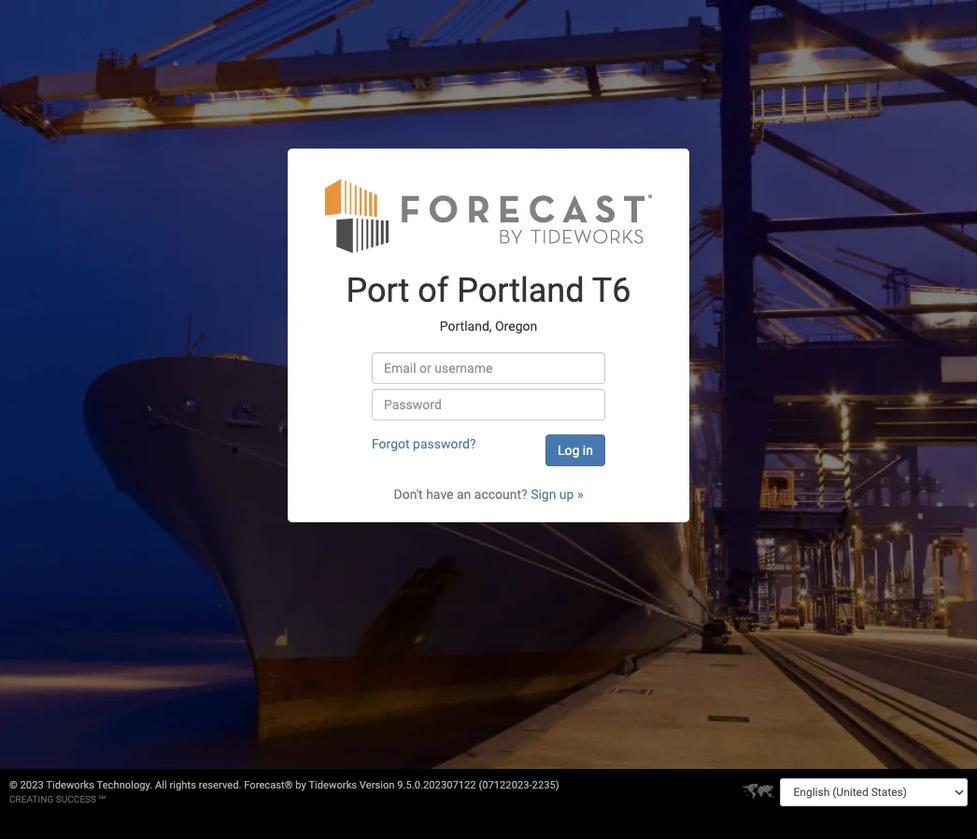 Task type: locate. For each thing, give the bounding box(es) containing it.
of
[[418, 271, 449, 311]]

port of portland t6 portland, oregon
[[346, 271, 631, 334]]

creating
[[9, 795, 54, 805]]

©
[[9, 780, 18, 792]]

sign up » link
[[531, 487, 584, 502]]

portland
[[457, 271, 585, 311]]

1 horizontal spatial tideworks
[[309, 780, 357, 792]]

tideworks
[[46, 780, 94, 792], [309, 780, 357, 792]]

2 tideworks from the left
[[309, 780, 357, 792]]

success
[[56, 795, 96, 805]]

forecast® by tideworks image
[[325, 177, 652, 254]]

port
[[346, 271, 410, 311]]

reserved.
[[199, 780, 242, 792]]

© 2023 tideworks technology. all rights reserved. forecast® by tideworks version 9.5.0.202307122 (07122023-2235) creating success ℠
[[9, 780, 560, 805]]

tideworks right by
[[309, 780, 357, 792]]

9.5.0.202307122
[[398, 780, 476, 792]]

0 horizontal spatial tideworks
[[46, 780, 94, 792]]

in
[[583, 443, 594, 458]]

version
[[360, 780, 395, 792]]

rights
[[170, 780, 196, 792]]

℠
[[99, 795, 106, 805]]

Password password field
[[372, 389, 606, 421]]

tideworks up success
[[46, 780, 94, 792]]

forgot password? link
[[372, 437, 476, 452]]

sign
[[531, 487, 557, 502]]

1 tideworks from the left
[[46, 780, 94, 792]]



Task type: vqa. For each thing, say whether or not it's contained in the screenshot.
'Port of Portland T6 Portland, Oregon'
yes



Task type: describe. For each thing, give the bounding box(es) containing it.
oregon
[[495, 319, 538, 334]]

t6
[[592, 271, 631, 311]]

an
[[457, 487, 471, 502]]

technology.
[[97, 780, 153, 792]]

account?
[[475, 487, 528, 502]]

2023
[[20, 780, 44, 792]]

2235)
[[532, 780, 560, 792]]

forecast®
[[244, 780, 293, 792]]

forgot password? log in
[[372, 437, 594, 458]]

by
[[296, 780, 306, 792]]

have
[[426, 487, 454, 502]]

(07122023-
[[479, 780, 532, 792]]

»
[[578, 487, 584, 502]]

Email or username text field
[[372, 353, 606, 384]]

log in button
[[546, 435, 606, 467]]

password?
[[413, 437, 476, 452]]

all
[[155, 780, 167, 792]]

don't
[[394, 487, 423, 502]]

don't have an account? sign up »
[[394, 487, 584, 502]]

log
[[558, 443, 580, 458]]

forgot
[[372, 437, 410, 452]]

portland,
[[440, 319, 492, 334]]

up
[[560, 487, 574, 502]]



